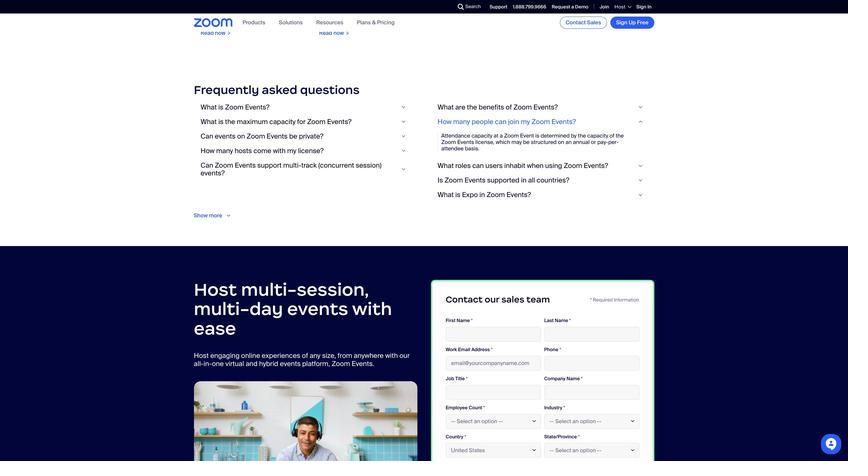 Task type: locate. For each thing, give the bounding box(es) containing it.
2 horizontal spatial read
[[556, 13, 569, 20]]

* right title
[[466, 376, 468, 382]]

you
[[358, 0, 367, 8], [266, 7, 275, 14]]

and down learn
[[201, 13, 210, 20]]

0 vertical spatial events
[[215, 132, 236, 141]]

* right count
[[483, 405, 485, 411]]

with inside host multi-session, multi-day events with ease
[[352, 298, 392, 320]]

online up pricing
[[388, 7, 403, 14]]

you left need
[[358, 0, 367, 8]]

* right address
[[491, 347, 493, 353]]

1 horizontal spatial sign
[[636, 4, 646, 10]]

up
[[629, 19, 636, 26]]

1 horizontal spatial our
[[485, 294, 499, 305]]

inhabit
[[504, 162, 525, 170]]

0 vertical spatial in
[[521, 176, 527, 185]]

1 horizontal spatial of
[[506, 103, 512, 112]]

events. inside "learn best practices and recommendations to help you host and manage a successful virtual experience with zoom events. read now"
[[257, 20, 275, 27]]

session)
[[356, 161, 381, 170]]

* left required
[[590, 297, 592, 303]]

request a demo link
[[552, 4, 588, 10]]

can left 'join' on the top of page
[[495, 117, 506, 126]]

1 vertical spatial many
[[216, 147, 233, 155]]

how
[[438, 117, 452, 126], [201, 147, 215, 155]]

of inside host engaging online experiences of any size, from anywhere with our all-in-one virtual and hybrid events platform, zoom events.
[[302, 352, 308, 361]]

0 horizontal spatial many
[[216, 147, 233, 155]]

of for what are the benefits of zoom events?
[[506, 103, 512, 112]]

what down frequently
[[201, 103, 217, 112]]

events? up how many people can join my zoom events? dropdown button
[[533, 103, 558, 112]]

to left help
[[248, 7, 253, 14]]

be down for
[[289, 132, 297, 141]]

best
[[216, 0, 227, 8]]

what is expo in zoom events?
[[438, 191, 531, 200]]

countries?
[[537, 176, 569, 185]]

of for host engaging online experiences of any size, from anywhere with our all-in-one virtual and hybrid events platform, zoom events.
[[302, 352, 308, 361]]

None text field
[[446, 327, 541, 342], [544, 327, 639, 342], [544, 386, 639, 400], [446, 327, 541, 342], [544, 327, 639, 342], [544, 386, 639, 400]]

(concurrent
[[318, 161, 354, 170]]

1 horizontal spatial you
[[358, 0, 367, 8]]

0 vertical spatial read now
[[556, 13, 581, 20]]

1 vertical spatial host
[[194, 279, 237, 301]]

free
[[637, 19, 648, 26]]

users
[[485, 162, 503, 170]]

read down zoom logo
[[201, 30, 214, 37]]

online inside host engaging online experiences of any size, from anywhere with our all-in-one virtual and hybrid events platform, zoom events.
[[241, 352, 260, 361]]

virtual right one
[[225, 360, 244, 369]]

capacity down the people
[[471, 132, 492, 139]]

my up can zoom events support multi-track (concurrent session) events?
[[287, 147, 296, 155]]

is right event
[[535, 132, 539, 139]]

search image
[[458, 4, 464, 10], [458, 4, 464, 10]]

join
[[508, 117, 519, 126]]

2 vertical spatial a
[[500, 132, 503, 139]]

or
[[591, 139, 596, 146]]

what up is
[[438, 162, 454, 170]]

my right 'join' on the top of page
[[521, 117, 530, 126]]

on inside attendance capacity at a zoom event is determined by the capacity of the zoom events license, which may be structured on an annual or pay-per- attendee basis.
[[558, 139, 564, 146]]

of
[[506, 103, 512, 112], [610, 132, 614, 139], [302, 352, 308, 361]]

0 horizontal spatial read
[[201, 30, 214, 37]]

0 horizontal spatial hybrid
[[259, 360, 278, 369]]

platform,
[[302, 360, 330, 369]]

0 vertical spatial many
[[453, 117, 470, 126]]

host inside host engaging online experiences of any size, from anywhere with our all-in-one virtual and hybrid events platform, zoom events.
[[194, 352, 209, 361]]

of inside attendance capacity at a zoom event is determined by the capacity of the zoom events license, which may be structured on an annual or pay-per- attendee basis.
[[610, 132, 614, 139]]

0 horizontal spatial of
[[302, 352, 308, 361]]

how up attendance
[[438, 117, 452, 126]]

0 vertical spatial events.
[[257, 20, 275, 27]]

0 horizontal spatial a
[[233, 13, 236, 20]]

0 vertical spatial host
[[615, 4, 626, 10]]

is down what is zoom events?
[[218, 117, 223, 126]]

events inside can zoom events support multi-track (concurrent session) events?
[[235, 161, 256, 170]]

name right company
[[567, 376, 580, 382]]

0 horizontal spatial events.
[[257, 20, 275, 27]]

* right phone
[[559, 347, 561, 353]]

now inside "learn best practices and recommendations to help you host and manage a successful virtual experience with zoom events. read now"
[[215, 30, 225, 37]]

now down resources dropdown button
[[333, 30, 344, 37]]

and up plans
[[357, 7, 367, 14]]

sales
[[587, 19, 601, 26]]

1 vertical spatial events.
[[352, 360, 374, 369]]

when
[[527, 162, 544, 170]]

0 horizontal spatial my
[[287, 147, 296, 155]]

can inside can zoom events support multi-track (concurrent session) events?
[[201, 161, 213, 170]]

roles
[[455, 162, 471, 170]]

virtual right help
[[266, 13, 280, 20]]

state/province *
[[544, 434, 580, 440]]

contact up first name *
[[446, 294, 483, 305]]

1.888.799.9666
[[513, 4, 546, 10]]

1 horizontal spatial read now
[[556, 13, 581, 20]]

to right need
[[382, 0, 387, 8]]

can right roles
[[472, 162, 484, 170]]

sales
[[501, 294, 524, 305]]

0 horizontal spatial our
[[400, 352, 410, 361]]

0 vertical spatial my
[[521, 117, 530, 126]]

our
[[485, 294, 499, 305], [400, 352, 410, 361]]

events left license,
[[457, 139, 474, 146]]

on
[[237, 132, 245, 141], [558, 139, 564, 146]]

can events on zoom events be private? button
[[201, 132, 410, 141]]

host inside host multi-session, multi-day events with ease
[[194, 279, 237, 301]]

industry
[[544, 405, 562, 411]]

1 vertical spatial online
[[241, 352, 260, 361]]

solutions
[[279, 19, 303, 26]]

0 vertical spatial virtual
[[266, 13, 280, 20]]

2 vertical spatial of
[[302, 352, 308, 361]]

0 vertical spatial online
[[388, 7, 403, 14]]

capacity left for
[[269, 117, 296, 126]]

1 horizontal spatial events.
[[352, 360, 374, 369]]

a
[[571, 4, 574, 10], [233, 13, 236, 20], [500, 132, 503, 139]]

2 can from the top
[[201, 161, 213, 170]]

what down what is zoom events?
[[201, 117, 217, 126]]

on up hosts
[[237, 132, 245, 141]]

title
[[455, 376, 465, 382]]

None text field
[[544, 356, 639, 371], [446, 386, 541, 400], [544, 356, 639, 371], [446, 386, 541, 400]]

1 vertical spatial can
[[201, 161, 213, 170]]

many left hosts
[[216, 147, 233, 155]]

1 horizontal spatial capacity
[[471, 132, 492, 139]]

2 vertical spatial host
[[194, 352, 209, 361]]

1 vertical spatial events
[[287, 298, 348, 320]]

1 vertical spatial sign
[[616, 19, 627, 26]]

contact for contact sales
[[566, 19, 586, 26]]

host for host dropdown button
[[615, 4, 626, 10]]

find
[[319, 0, 330, 8]]

first
[[446, 318, 456, 324]]

events down hosts
[[235, 161, 256, 170]]

find everything you need to know about planning and hosting online and hybrid campus events.
[[319, 0, 403, 20]]

for
[[297, 117, 306, 126]]

in left all
[[521, 176, 527, 185]]

2 horizontal spatial a
[[571, 4, 574, 10]]

what is the maximum capacity for zoom events?
[[201, 117, 352, 126]]

can zoom events support multi-track (concurrent session) events? button
[[201, 161, 410, 178]]

a inside "learn best practices and recommendations to help you host and manage a successful virtual experience with zoom events. read now"
[[233, 13, 236, 20]]

0 vertical spatial of
[[506, 103, 512, 112]]

is
[[438, 176, 443, 185]]

1 vertical spatial can
[[472, 162, 484, 170]]

name right first on the right bottom of the page
[[457, 318, 470, 324]]

0 vertical spatial a
[[571, 4, 574, 10]]

what is zoom events? button
[[201, 103, 410, 112]]

our inside host engaging online experiences of any size, from anywhere with our all-in-one virtual and hybrid events platform, zoom events.
[[400, 352, 410, 361]]

1 horizontal spatial a
[[500, 132, 503, 139]]

events? down all
[[507, 191, 531, 200]]

with inside "learn best practices and recommendations to help you host and manage a successful virtual experience with zoom events. read now"
[[230, 20, 240, 27]]

read now down resources dropdown button
[[319, 30, 344, 37]]

contact our sales team element
[[431, 280, 654, 462]]

2 vertical spatial events
[[280, 360, 301, 369]]

2 horizontal spatial capacity
[[587, 132, 608, 139]]

name
[[457, 318, 470, 324], [555, 318, 568, 324], [567, 376, 580, 382]]

0 horizontal spatial on
[[237, 132, 245, 141]]

of up how many people can join my zoom events?
[[506, 103, 512, 112]]

of right pay-
[[610, 132, 614, 139]]

in right expo
[[479, 191, 485, 200]]

online right engaging
[[241, 352, 260, 361]]

country
[[446, 434, 463, 440]]

1 horizontal spatial on
[[558, 139, 564, 146]]

many down are
[[453, 117, 470, 126]]

&
[[372, 19, 376, 26]]

capacity left per- at the right top of page
[[587, 132, 608, 139]]

a inside attendance capacity at a zoom event is determined by the capacity of the zoom events license, which may be structured on an annual or pay-per- attendee basis.
[[500, 132, 503, 139]]

many for hosts
[[216, 147, 233, 155]]

1 horizontal spatial my
[[521, 117, 530, 126]]

know
[[389, 0, 401, 8]]

on left an at right top
[[558, 139, 564, 146]]

and right engaging
[[246, 360, 257, 369]]

0 horizontal spatial to
[[248, 7, 253, 14]]

0 vertical spatial can
[[201, 132, 213, 141]]

and
[[253, 0, 262, 8], [357, 7, 367, 14], [201, 13, 210, 20], [319, 13, 329, 20], [246, 360, 257, 369]]

events.
[[257, 20, 275, 27], [352, 360, 374, 369]]

1 can from the top
[[201, 132, 213, 141]]

count
[[469, 405, 482, 411]]

is left expo
[[455, 191, 460, 200]]

1 vertical spatial our
[[400, 352, 410, 361]]

0 horizontal spatial read now
[[319, 30, 344, 37]]

contact sales link
[[560, 17, 607, 29]]

0 vertical spatial how
[[438, 117, 452, 126]]

contact
[[566, 19, 586, 26], [446, 294, 483, 305]]

and up successful
[[253, 0, 262, 8]]

0 horizontal spatial sign
[[616, 19, 627, 26]]

events? up maximum
[[245, 103, 269, 112]]

contact for contact our sales team
[[446, 294, 483, 305]]

practices
[[228, 0, 252, 8]]

name for last
[[555, 318, 568, 324]]

employee
[[446, 405, 468, 411]]

and inside host engaging online experiences of any size, from anywhere with our all-in-one virtual and hybrid events platform, zoom events.
[[246, 360, 257, 369]]

the right pay-
[[616, 132, 624, 139]]

and down find
[[319, 13, 329, 20]]

a right "manage"
[[233, 13, 236, 20]]

0 vertical spatial contact
[[566, 19, 586, 26]]

sign left in
[[636, 4, 646, 10]]

job
[[446, 376, 454, 382]]

read down request
[[556, 13, 569, 20]]

can
[[201, 132, 213, 141], [201, 161, 213, 170]]

is down frequently
[[218, 103, 223, 112]]

the down what is zoom events?
[[225, 117, 235, 126]]

search
[[465, 3, 481, 9]]

name right last
[[555, 318, 568, 324]]

job title *
[[446, 376, 468, 382]]

what left are
[[438, 103, 454, 112]]

0 horizontal spatial you
[[266, 7, 275, 14]]

0 vertical spatial can
[[495, 117, 506, 126]]

a right 'at'
[[500, 132, 503, 139]]

0 vertical spatial sign
[[636, 4, 646, 10]]

in-
[[204, 360, 212, 369]]

sign left up
[[616, 19, 627, 26]]

1.888.799.9666 link
[[513, 4, 546, 10]]

virtual inside "learn best practices and recommendations to help you host and manage a successful virtual experience with zoom events. read now"
[[266, 13, 280, 20]]

now
[[570, 13, 581, 20], [215, 30, 225, 37], [333, 30, 344, 37]]

virtual inside host engaging online experiences of any size, from anywhere with our all-in-one virtual and hybrid events platform, zoom events.
[[225, 360, 244, 369]]

1 horizontal spatial be
[[523, 139, 530, 146]]

resources
[[316, 19, 343, 26]]

planning
[[335, 7, 356, 14]]

contact our sales team
[[446, 294, 550, 305]]

1 horizontal spatial read
[[319, 30, 332, 37]]

a left the demo
[[571, 4, 574, 10]]

what down is
[[438, 191, 454, 200]]

how up events?
[[201, 147, 215, 155]]

sign
[[636, 4, 646, 10], [616, 19, 627, 26]]

0 horizontal spatial online
[[241, 352, 260, 361]]

read now down request a demo
[[556, 13, 581, 20]]

to
[[382, 0, 387, 8], [248, 7, 253, 14]]

you right help
[[266, 7, 275, 14]]

1 vertical spatial contact
[[446, 294, 483, 305]]

events
[[267, 132, 288, 141], [457, 139, 474, 146], [235, 161, 256, 170], [465, 176, 486, 185]]

0 vertical spatial hybrid
[[330, 13, 345, 20]]

learn
[[201, 0, 215, 8]]

with inside host engaging online experiences of any size, from anywhere with our all-in-one virtual and hybrid events platform, zoom events.
[[385, 352, 398, 361]]

now down request a demo
[[570, 13, 581, 20]]

frequently asked questions element
[[194, 83, 654, 220]]

1 horizontal spatial in
[[521, 176, 527, 185]]

email@yourcompanyname.com text field
[[446, 356, 541, 371]]

team
[[526, 294, 550, 305]]

1 horizontal spatial virtual
[[266, 13, 280, 20]]

1 horizontal spatial many
[[453, 117, 470, 126]]

0 horizontal spatial virtual
[[225, 360, 244, 369]]

1 horizontal spatial now
[[333, 30, 344, 37]]

1 vertical spatial my
[[287, 147, 296, 155]]

track
[[301, 161, 317, 170]]

ease
[[194, 318, 236, 340]]

read down resources dropdown button
[[319, 30, 332, 37]]

be right may
[[523, 139, 530, 146]]

what are the benefits of zoom events?
[[438, 103, 558, 112]]

now down experience
[[215, 30, 225, 37]]

expo
[[462, 191, 478, 200]]

1 horizontal spatial online
[[388, 7, 403, 14]]

1 horizontal spatial to
[[382, 0, 387, 8]]

last
[[544, 318, 554, 324]]

0 horizontal spatial how
[[201, 147, 215, 155]]

attendance
[[441, 132, 470, 139]]

in
[[521, 176, 527, 185], [479, 191, 485, 200]]

* right industry
[[563, 405, 565, 411]]

to inside find everything you need to know about planning and hosting online and hybrid campus events.
[[382, 0, 387, 8]]

0 horizontal spatial now
[[215, 30, 225, 37]]

work email address *
[[446, 347, 493, 353]]

None search field
[[433, 1, 459, 12]]

sign up free link
[[610, 17, 654, 29]]

1 horizontal spatial hybrid
[[330, 13, 345, 20]]

of left the any
[[302, 352, 308, 361]]

what is zoom events?
[[201, 103, 269, 112]]

1 vertical spatial a
[[233, 13, 236, 20]]

support link
[[490, 4, 507, 10]]

1 horizontal spatial contact
[[566, 19, 586, 26]]

1 vertical spatial hybrid
[[259, 360, 278, 369]]

1 vertical spatial in
[[479, 191, 485, 200]]

contact sales
[[566, 19, 601, 26]]

events? down or
[[584, 162, 608, 170]]

contact down request a demo
[[566, 19, 586, 26]]

1 vertical spatial of
[[610, 132, 614, 139]]

1 vertical spatial how
[[201, 147, 215, 155]]

host multi-session, multi-day events with ease
[[194, 279, 392, 340]]

1 vertical spatial virtual
[[225, 360, 244, 369]]

the right are
[[467, 103, 477, 112]]

0 horizontal spatial contact
[[446, 294, 483, 305]]

* right company
[[581, 376, 583, 382]]

2 horizontal spatial of
[[610, 132, 614, 139]]

1 horizontal spatial how
[[438, 117, 452, 126]]



Task type: describe. For each thing, give the bounding box(es) containing it.
my for license?
[[287, 147, 296, 155]]

events. inside host engaging online experiences of any size, from anywhere with our all-in-one virtual and hybrid events platform, zoom events.
[[352, 360, 374, 369]]

sign for sign in
[[636, 4, 646, 10]]

is for what is zoom events?
[[218, 103, 223, 112]]

company name *
[[544, 376, 583, 382]]

events inside frequently asked questions element
[[215, 132, 236, 141]]

come
[[253, 147, 271, 155]]

support
[[490, 4, 507, 10]]

name for first
[[457, 318, 470, 324]]

host engaging online experiences of any size, from anywhere with our all-in-one virtual and hybrid events platform, zoom events.
[[194, 352, 410, 369]]

read now inside read now link
[[556, 13, 581, 20]]

events inside host multi-session, multi-day events with ease
[[287, 298, 348, 320]]

0 vertical spatial our
[[485, 294, 499, 305]]

what are the benefits of zoom events? button
[[438, 103, 647, 112]]

plans & pricing link
[[357, 19, 395, 26]]

the right "by"
[[578, 132, 586, 139]]

campus
[[346, 13, 367, 20]]

maximum
[[237, 117, 268, 126]]

multi- inside can zoom events support multi-track (concurrent session) events?
[[283, 161, 301, 170]]

sign in link
[[636, 4, 652, 10]]

support
[[257, 161, 282, 170]]

what is expo in zoom events? button
[[438, 191, 647, 200]]

host
[[276, 7, 287, 14]]

* right country
[[464, 434, 466, 440]]

state/province
[[544, 434, 577, 440]]

determined
[[541, 132, 570, 139]]

request a demo
[[552, 4, 588, 10]]

frequently
[[194, 83, 259, 98]]

be inside attendance capacity at a zoom event is determined by the capacity of the zoom events license, which may be structured on an annual or pay-per- attendee basis.
[[523, 139, 530, 146]]

what for what is the maximum capacity for zoom events?
[[201, 117, 217, 126]]

1 vertical spatial read now
[[319, 30, 344, 37]]

how for how many hosts come with my license?
[[201, 147, 215, 155]]

* required information
[[590, 297, 639, 303]]

zoom inside "learn best practices and recommendations to help you host and manage a successful virtual experience with zoom events. read now"
[[241, 20, 256, 27]]

zoom logo image
[[194, 18, 232, 27]]

how many hosts come with my license?
[[201, 147, 324, 155]]

from
[[338, 352, 352, 361]]

zoom inside can zoom events support multi-track (concurrent session) events?
[[215, 161, 233, 170]]

how many hosts come with my license? button
[[201, 147, 410, 155]]

events up expo
[[465, 176, 486, 185]]

read now link
[[549, 0, 654, 43]]

structured
[[531, 139, 557, 146]]

can events on zoom events be private?
[[201, 132, 323, 141]]

learn best practices and recommendations to help you host and manage a successful virtual experience with zoom events. read now
[[201, 0, 287, 37]]

last name *
[[544, 318, 571, 324]]

questions
[[300, 83, 360, 98]]

* right last
[[569, 318, 571, 324]]

events down the what is the maximum capacity for zoom events?
[[267, 132, 288, 141]]

sign for sign up free
[[616, 19, 627, 26]]

my for zoom
[[521, 117, 530, 126]]

by
[[571, 132, 577, 139]]

country *
[[446, 434, 466, 440]]

how many people can join my zoom events?
[[438, 117, 576, 126]]

session,
[[297, 279, 369, 301]]

basis.
[[465, 145, 479, 152]]

can for can events on zoom events be private?
[[201, 132, 213, 141]]

is for what is expo in zoom events?
[[455, 191, 460, 200]]

1 horizontal spatial can
[[495, 117, 506, 126]]

many for people
[[453, 117, 470, 126]]

host for host multi-session, multi-day events with ease
[[194, 279, 237, 301]]

is zoom events supported in all countries?
[[438, 176, 569, 185]]

demo
[[575, 4, 588, 10]]

how for how many people can join my zoom events?
[[438, 117, 452, 126]]

request
[[552, 4, 570, 10]]

sign in
[[636, 4, 652, 10]]

what for what roles can users inhabit when using zoom events?
[[438, 162, 454, 170]]

events inside host engaging online experiences of any size, from anywhere with our all-in-one virtual and hybrid events platform, zoom events.
[[280, 360, 301, 369]]

products button
[[243, 19, 265, 26]]

annual
[[573, 139, 590, 146]]

pay-
[[597, 139, 608, 146]]

any
[[310, 352, 320, 361]]

0 horizontal spatial capacity
[[269, 117, 296, 126]]

which
[[496, 139, 510, 146]]

how many people can join my zoom events? button
[[438, 117, 647, 126]]

successful
[[237, 13, 264, 20]]

experience
[[201, 20, 229, 27]]

is inside attendance capacity at a zoom event is determined by the capacity of the zoom events license, which may be structured on an annual or pay-per- attendee basis.
[[535, 132, 539, 139]]

you inside "learn best practices and recommendations to help you host and manage a successful virtual experience with zoom events. read now"
[[266, 7, 275, 14]]

events inside attendance capacity at a zoom event is determined by the capacity of the zoom events license, which may be structured on an annual or pay-per- attendee basis.
[[457, 139, 474, 146]]

industry *
[[544, 405, 565, 411]]

phone *
[[544, 347, 561, 353]]

manage
[[211, 13, 232, 20]]

online inside find everything you need to know about planning and hosting online and hybrid campus events.
[[388, 7, 403, 14]]

plans
[[357, 19, 371, 26]]

host for host engaging online experiences of any size, from anywhere with our all-in-one virtual and hybrid events platform, zoom events.
[[194, 352, 209, 361]]

work
[[446, 347, 457, 353]]

events? down questions
[[327, 117, 352, 126]]

what for what is expo in zoom events?
[[438, 191, 454, 200]]

event
[[520, 132, 534, 139]]

read inside "learn best practices and recommendations to help you host and manage a successful virtual experience with zoom events. read now"
[[201, 30, 214, 37]]

benefits
[[479, 103, 504, 112]]

* right "state/province" at the right of page
[[578, 434, 580, 440]]

what for what are the benefits of zoom events?
[[438, 103, 454, 112]]

* right first on the right bottom of the page
[[471, 318, 473, 324]]

you inside find everything you need to know about planning and hosting online and hybrid campus events.
[[358, 0, 367, 8]]

are
[[455, 103, 465, 112]]

phone
[[544, 347, 558, 353]]

zoom inside host engaging online experiences of any size, from anywhere with our all-in-one virtual and hybrid events platform, zoom events.
[[332, 360, 350, 369]]

what for what is zoom events?
[[201, 103, 217, 112]]

plans & pricing
[[357, 19, 395, 26]]

email
[[458, 347, 470, 353]]

anywhere
[[354, 352, 384, 361]]

asked
[[262, 83, 297, 98]]

0 horizontal spatial in
[[479, 191, 485, 200]]

resources button
[[316, 19, 343, 26]]

show more button
[[194, 212, 236, 220]]

size,
[[322, 352, 336, 361]]

supported
[[487, 176, 519, 185]]

join
[[600, 4, 609, 10]]

is zoom events supported in all countries? button
[[438, 176, 647, 185]]

engaging
[[210, 352, 240, 361]]

events? up determined
[[552, 117, 576, 126]]

hybrid inside find everything you need to know about planning and hosting online and hybrid campus events.
[[330, 13, 345, 20]]

0 horizontal spatial be
[[289, 132, 297, 141]]

to inside "learn best practices and recommendations to help you host and manage a successful virtual experience with zoom events. read now"
[[248, 7, 253, 14]]

is for what is the maximum capacity for zoom events?
[[218, 117, 223, 126]]

2 horizontal spatial now
[[570, 13, 581, 20]]

frequently asked questions
[[194, 83, 360, 98]]

per-
[[608, 139, 619, 146]]

license?
[[298, 147, 324, 155]]

with inside frequently asked questions element
[[273, 147, 286, 155]]

0 horizontal spatial can
[[472, 162, 484, 170]]

first name *
[[446, 318, 473, 324]]

what is the maximum capacity for zoom events? button
[[201, 117, 410, 126]]

what roles can users inhabit when using zoom events? button
[[438, 162, 647, 170]]

name for company
[[567, 376, 580, 382]]

pricing
[[377, 19, 395, 26]]

hybrid inside host engaging online experiences of any size, from anywhere with our all-in-one virtual and hybrid events platform, zoom events.
[[259, 360, 278, 369]]

can for can zoom events support multi-track (concurrent session) events?
[[201, 161, 213, 170]]

events?
[[201, 169, 225, 178]]

show
[[194, 212, 208, 220]]



Task type: vqa. For each thing, say whether or not it's contained in the screenshot.
What are the benefits of Zoom Events? dropdown button at right top
yes



